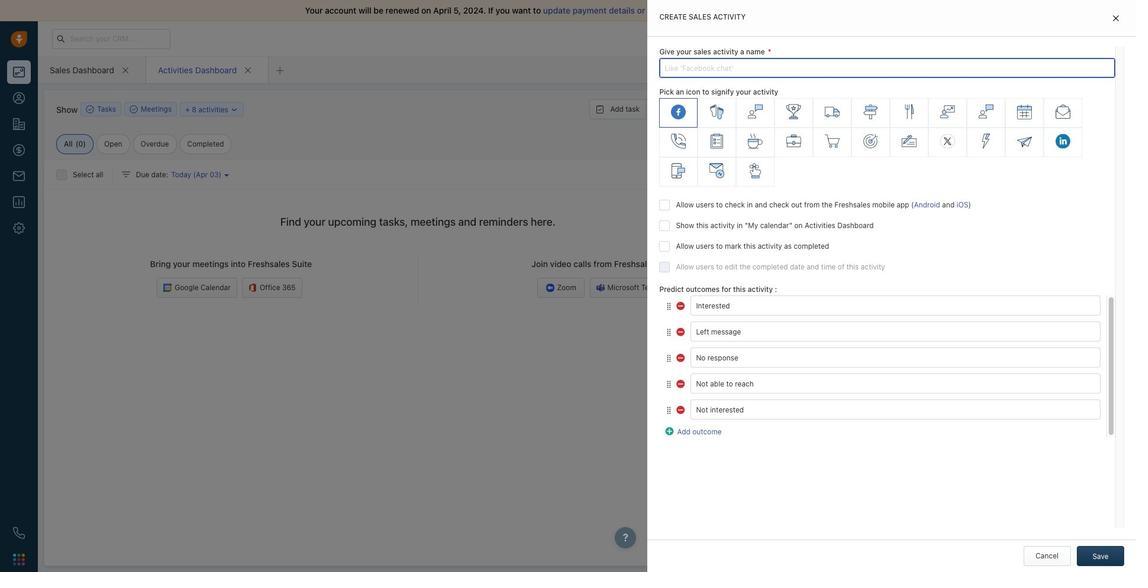 Task type: vqa. For each thing, say whether or not it's contained in the screenshot.
dialog
yes



Task type: describe. For each thing, give the bounding box(es) containing it.
Like 'Facebook chat' text field
[[660, 58, 1116, 78]]

plus filled image
[[666, 426, 675, 436]]

1 minus filled image from the top
[[677, 301, 686, 310]]

send email image
[[1026, 35, 1034, 43]]

freshworks switcher image
[[13, 554, 25, 566]]

ui drag handle image for minus filled icon
[[666, 354, 673, 363]]

ui drag handle image for second minus filled image from the top of the page
[[666, 328, 673, 337]]

close image
[[1117, 7, 1125, 15]]

2 ui drag handle image from the top
[[666, 407, 673, 415]]

Search your CRM... text field
[[52, 29, 170, 49]]



Task type: locate. For each thing, give the bounding box(es) containing it.
minus filled image
[[677, 301, 686, 310], [677, 327, 686, 336], [677, 379, 686, 388], [677, 405, 686, 414]]

1 vertical spatial ui drag handle image
[[666, 407, 673, 415]]

0 vertical spatial ui drag handle image
[[666, 380, 673, 389]]

1 ui drag handle image from the top
[[666, 380, 673, 389]]

2 vertical spatial ui drag handle image
[[666, 354, 673, 363]]

3 ui drag handle image from the top
[[666, 354, 673, 363]]

ui drag handle image
[[666, 302, 673, 311], [666, 328, 673, 337], [666, 354, 673, 363]]

2 ui drag handle image from the top
[[666, 328, 673, 337]]

phone image
[[13, 528, 25, 540]]

None text field
[[691, 400, 1101, 420]]

None text field
[[691, 296, 1101, 316], [691, 322, 1101, 342], [691, 348, 1101, 368], [691, 374, 1101, 394], [691, 296, 1101, 316], [691, 322, 1101, 342], [691, 348, 1101, 368], [691, 374, 1101, 394]]

dialog
[[648, 0, 1136, 573]]

down image
[[230, 106, 239, 114]]

ui drag handle image
[[666, 380, 673, 389], [666, 407, 673, 415]]

0 vertical spatial ui drag handle image
[[666, 302, 673, 311]]

tab panel
[[648, 0, 1136, 573]]

1 vertical spatial ui drag handle image
[[666, 328, 673, 337]]

minus filled image
[[677, 353, 686, 362]]

3 minus filled image from the top
[[677, 379, 686, 388]]

2 minus filled image from the top
[[677, 327, 686, 336]]

what's new image
[[1052, 34, 1060, 42]]

ui drag handle image for fourth minus filled image from the bottom
[[666, 302, 673, 311]]

phone element
[[7, 522, 31, 546]]

4 minus filled image from the top
[[677, 405, 686, 414]]

1 ui drag handle image from the top
[[666, 302, 673, 311]]



